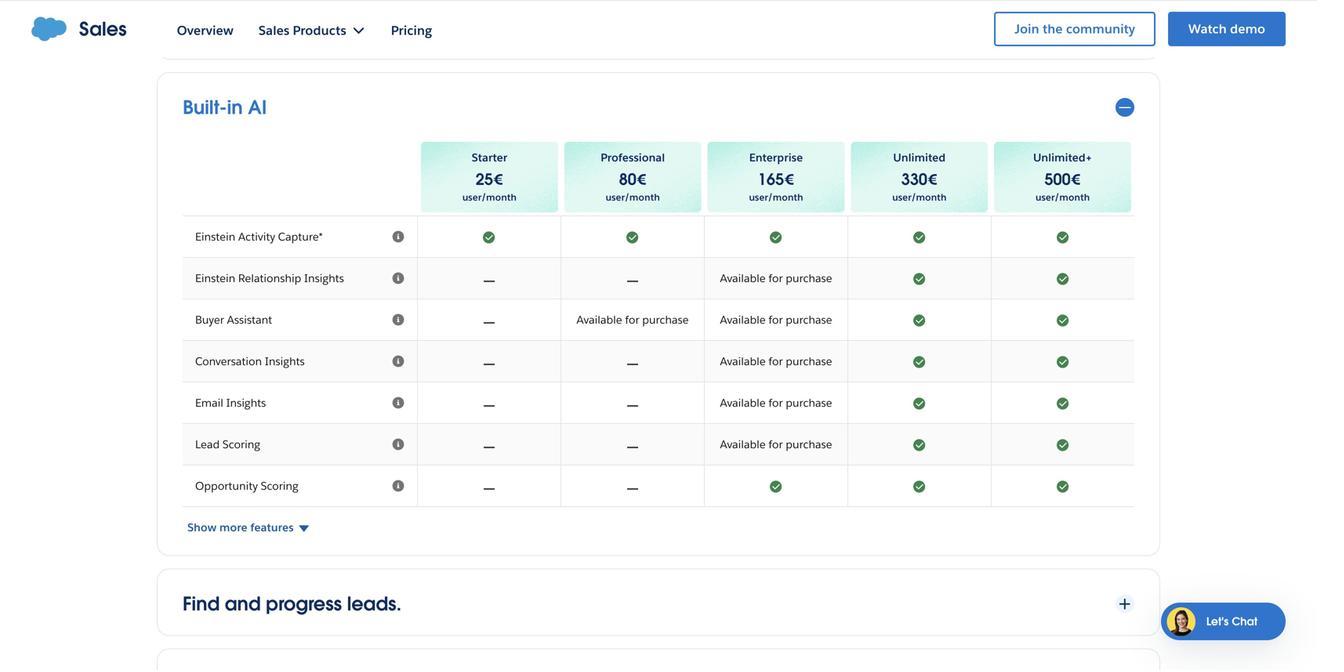 Task type: describe. For each thing, give the bounding box(es) containing it.
user/month for 80
[[606, 192, 660, 204]]

assistant
[[227, 313, 272, 327]]

purchase for buyer assistant
[[786, 313, 833, 327]]

for for conversation insights
[[769, 355, 783, 369]]

conversation
[[195, 355, 262, 369]]

enterprise 165 € user/month
[[749, 151, 804, 204]]

available for buyer assistant
[[720, 313, 766, 327]]

row containing buyer assistant
[[183, 300, 1135, 341]]

chat
[[1232, 615, 1258, 629]]

sales
[[79, 17, 127, 41]]

for for einstein relationship insights
[[769, 272, 783, 286]]

starter
[[472, 151, 508, 165]]

not included image inside premier success plan row
[[431, 11, 548, 27]]

available for purchase for buyer assistant
[[720, 313, 833, 327]]

show more features button
[[187, 520, 1140, 536]]

conversation insights
[[195, 355, 305, 369]]

user/month for 25
[[462, 192, 517, 204]]

premier success plan
[[195, 12, 303, 26]]

column header inside 'table'
[[183, 139, 418, 216]]

€ for 500
[[1071, 170, 1081, 190]]

available for purchase for einstein relationship insights
[[720, 272, 833, 286]]

row containing conversation insights
[[183, 341, 1135, 383]]

€ for 25
[[493, 170, 504, 190]]

7253
[[964, 31, 991, 45]]

more
[[220, 521, 248, 535]]

insights for conversation insights
[[265, 355, 305, 369]]

purchase for conversation insights
[[786, 355, 833, 369]]

contact us 00800 7253 3333
[[928, 12, 1020, 45]]

einstein activity capture*
[[195, 230, 323, 244]]

25
[[476, 170, 493, 190]]

let's
[[1207, 615, 1229, 629]]

1 cell from the left
[[562, 0, 705, 40]]

purchase for lead scoring
[[786, 438, 833, 452]]

80
[[619, 170, 637, 190]]

available for purchase for conversation insights
[[720, 355, 833, 369]]

row containing 25
[[183, 139, 1135, 216]]

activity
[[238, 230, 275, 244]]

premier
[[195, 12, 235, 26]]

scoring for lead scoring
[[223, 438, 260, 452]]

contact us link
[[946, 12, 1002, 26]]

3333
[[993, 31, 1020, 45]]

for for lead scoring
[[769, 438, 783, 452]]

einstein relationship insights
[[195, 272, 344, 286]]

built-in ai button
[[183, 95, 1135, 120]]

row group containing einstein activity capture*
[[183, 216, 1135, 508]]

show
[[187, 521, 217, 535]]

show more features
[[187, 521, 294, 535]]

built-in ai
[[183, 95, 267, 120]]

00800
[[928, 31, 961, 45]]

contact
[[946, 12, 986, 26]]

available for purchase cell for email insights
[[705, 383, 849, 424]]

opportunity scoring row
[[183, 466, 1135, 508]]

table containing 25
[[183, 139, 1135, 508]]

unlimited+
[[1034, 151, 1093, 165]]

€ for 165
[[784, 170, 795, 190]]

lead
[[195, 438, 220, 452]]

salesforce context menu utility navigation
[[982, 10, 1286, 48]]

let's chat button
[[1161, 603, 1286, 641]]

plan
[[280, 12, 303, 26]]

email
[[195, 396, 223, 410]]

available for purchase for email insights
[[720, 396, 833, 410]]

unlimited 330 € user/month
[[893, 151, 947, 204]]



Task type: locate. For each thing, give the bounding box(es) containing it.
enterprise
[[750, 151, 803, 165]]

5 € from the left
[[1071, 170, 1081, 190]]

€
[[493, 170, 504, 190], [637, 170, 647, 190], [784, 170, 795, 190], [928, 170, 938, 190], [1071, 170, 1081, 190]]

us
[[989, 12, 1002, 26]]

5 row from the top
[[183, 383, 1135, 424]]

165
[[758, 170, 784, 190]]

available for purchase
[[720, 272, 833, 286], [577, 313, 689, 327], [720, 313, 833, 327], [720, 355, 833, 369], [720, 396, 833, 410], [720, 438, 833, 452]]

insights down assistant at the top of the page
[[265, 355, 305, 369]]

€ down professional
[[637, 170, 647, 190]]

einstein
[[195, 230, 235, 244], [195, 272, 235, 286]]

user/month down 500
[[1036, 192, 1090, 204]]

let's chat
[[1207, 615, 1258, 629]]

4 row from the top
[[183, 341, 1135, 383]]

user/month down the 25
[[462, 192, 517, 204]]

row
[[183, 139, 1135, 216], [183, 258, 1135, 300], [183, 300, 1135, 341], [183, 341, 1135, 383], [183, 383, 1135, 424], [183, 424, 1135, 466]]

€ inside unlimited 330 € user/month
[[928, 170, 938, 190]]

available for conversation insights
[[720, 355, 766, 369]]

premier success plan row
[[183, 0, 1135, 40]]

included image inside premier success plan row
[[1005, 11, 1122, 27]]

row containing einstein relationship insights
[[183, 258, 1135, 300]]

scoring for opportunity scoring
[[261, 479, 299, 493]]

relationship
[[238, 272, 301, 286]]

lead scoring
[[195, 438, 260, 452]]

sales link
[[31, 16, 127, 42]]

starter 25 € user/month
[[462, 151, 517, 204]]

row group
[[183, 216, 1135, 508]]

site tools navigation
[[899, 9, 1286, 54]]

for for buyer assistant
[[769, 313, 783, 327]]

available for purchase cell for conversation insights
[[705, 341, 849, 383]]

available for email insights
[[720, 396, 766, 410]]

table
[[183, 139, 1135, 508]]

purchase for email insights
[[786, 396, 833, 410]]

insights down capture*
[[304, 272, 344, 286]]

einstein for einstein relationship insights
[[195, 272, 235, 286]]

3 row from the top
[[183, 300, 1135, 341]]

available for purchase cell for buyer assistant
[[705, 300, 849, 341]]

email insights
[[195, 396, 266, 410]]

1 einstein from the top
[[195, 230, 235, 244]]

€ inside professional 80 € user/month
[[637, 170, 647, 190]]

available for lead scoring
[[720, 438, 766, 452]]

€ down 'unlimited'
[[928, 170, 938, 190]]

einstein up buyer
[[195, 272, 235, 286]]

professional
[[601, 151, 665, 165]]

€ inside unlimited+ 500 € user/month
[[1071, 170, 1081, 190]]

capture*
[[278, 230, 323, 244]]

purchase
[[786, 272, 833, 286], [642, 313, 689, 327], [786, 313, 833, 327], [786, 355, 833, 369], [786, 396, 833, 410], [786, 438, 833, 452]]

column header
[[183, 139, 418, 216]]

available for purchase cell for einstein relationship insights
[[705, 258, 849, 300]]

6 row from the top
[[183, 424, 1135, 466]]

2 € from the left
[[637, 170, 647, 190]]

in
[[227, 95, 243, 120]]

€ for 80
[[637, 170, 647, 190]]

user/month inside professional 80 € user/month
[[606, 192, 660, 204]]

scoring
[[223, 438, 260, 452], [261, 479, 299, 493]]

opportunity scoring
[[195, 479, 299, 493]]

1 vertical spatial scoring
[[261, 479, 299, 493]]

user/month for 165
[[749, 192, 804, 204]]

4 user/month from the left
[[893, 192, 947, 204]]

unlimited
[[894, 151, 946, 165]]

scoring right lead
[[223, 438, 260, 452]]

user/month for 500
[[1036, 192, 1090, 204]]

available for purchase cell for lead scoring
[[705, 424, 849, 466]]

insights
[[304, 272, 344, 286], [265, 355, 305, 369], [226, 396, 266, 410]]

features
[[250, 521, 294, 535]]

available for purchase for lead scoring
[[720, 438, 833, 452]]

3 cell from the left
[[849, 0, 992, 40]]

purchase for einstein relationship insights
[[786, 272, 833, 286]]

1 € from the left
[[493, 170, 504, 190]]

user/month down '80'
[[606, 192, 660, 204]]

available
[[720, 272, 766, 286], [577, 313, 622, 327], [720, 313, 766, 327], [720, 355, 766, 369], [720, 396, 766, 410], [720, 438, 766, 452]]

insights right email
[[226, 396, 266, 410]]

professional 80 € user/month
[[601, 151, 665, 204]]

€ down the starter on the left of the page
[[493, 170, 504, 190]]

einstein for einstein activity capture*
[[195, 230, 235, 244]]

opportunity
[[195, 479, 258, 493]]

user/month down 165 at the top of the page
[[749, 192, 804, 204]]

2 row from the top
[[183, 258, 1135, 300]]

user/month inside unlimited+ 500 € user/month
[[1036, 192, 1090, 204]]

built-
[[183, 95, 227, 120]]

insights for email insights
[[226, 396, 266, 410]]

buyer
[[195, 313, 224, 327]]

€ inside enterprise 165 € user/month
[[784, 170, 795, 190]]

einstein left activity
[[195, 230, 235, 244]]

row containing lead scoring
[[183, 424, 1135, 466]]

€ down enterprise
[[784, 170, 795, 190]]

5 user/month from the left
[[1036, 192, 1090, 204]]

3 user/month from the left
[[749, 192, 804, 204]]

2 vertical spatial insights
[[226, 396, 266, 410]]

row containing email insights
[[183, 383, 1135, 424]]

cell
[[562, 0, 705, 40], [705, 0, 849, 40], [849, 0, 992, 40]]

for
[[769, 272, 783, 286], [625, 313, 640, 327], [769, 313, 783, 327], [769, 355, 783, 369], [769, 396, 783, 410], [769, 438, 783, 452]]

wrapper image
[[1116, 98, 1135, 117]]

buyer assistant
[[195, 313, 272, 327]]

available for einstein relationship insights
[[720, 272, 766, 286]]

user/month down 330
[[893, 192, 947, 204]]

success
[[238, 12, 278, 26]]

3 € from the left
[[784, 170, 795, 190]]

1 vertical spatial einstein
[[195, 272, 235, 286]]

ai
[[248, 95, 267, 120]]

unlimited+ 500 € user/month
[[1034, 151, 1093, 204]]

500
[[1045, 170, 1071, 190]]

not included image
[[431, 11, 548, 27], [431, 271, 548, 286], [574, 271, 692, 286], [431, 312, 548, 328], [431, 354, 548, 370], [574, 354, 692, 370], [431, 395, 548, 411], [574, 395, 692, 411], [431, 437, 548, 453], [574, 437, 692, 453], [431, 479, 548, 494], [574, 479, 692, 494]]

0 vertical spatial insights
[[304, 272, 344, 286]]

einstein inside 'row'
[[195, 230, 235, 244]]

1 row from the top
[[183, 139, 1135, 216]]

€ down the unlimited+
[[1071, 170, 1081, 190]]

available for purchase cell
[[705, 258, 849, 300], [562, 300, 705, 341], [705, 300, 849, 341], [705, 341, 849, 383], [705, 383, 849, 424], [705, 424, 849, 466]]

330
[[901, 170, 928, 190]]

1 user/month from the left
[[462, 192, 517, 204]]

1 vertical spatial insights
[[265, 355, 305, 369]]

user/month for 330
[[893, 192, 947, 204]]

included image
[[1005, 11, 1122, 27], [431, 229, 548, 245], [574, 229, 692, 245], [718, 229, 835, 245], [861, 229, 979, 245], [1005, 229, 1122, 245], [861, 271, 979, 286], [1005, 271, 1122, 286], [861, 312, 979, 328], [1005, 312, 1122, 328], [861, 354, 979, 370], [1005, 354, 1122, 370], [861, 395, 979, 411], [1005, 395, 1122, 411], [861, 437, 979, 453], [1005, 437, 1122, 453], [718, 479, 835, 494], [861, 479, 979, 494], [1005, 479, 1122, 494]]

2 cell from the left
[[705, 0, 849, 40]]

0 vertical spatial einstein
[[195, 230, 235, 244]]

€ for 330
[[928, 170, 938, 190]]

2 einstein from the top
[[195, 272, 235, 286]]

2 user/month from the left
[[606, 192, 660, 204]]

for for email insights
[[769, 396, 783, 410]]

scoring up features
[[261, 479, 299, 493]]

user/month
[[462, 192, 517, 204], [606, 192, 660, 204], [749, 192, 804, 204], [893, 192, 947, 204], [1036, 192, 1090, 204]]

€ inside starter 25 € user/month
[[493, 170, 504, 190]]

0 vertical spatial scoring
[[223, 438, 260, 452]]

scoring inside "row"
[[261, 479, 299, 493]]

4 € from the left
[[928, 170, 938, 190]]

einstein activity capture* row
[[183, 216, 1135, 258]]



Task type: vqa. For each thing, say whether or not it's contained in the screenshot.
you within "By registering, you agree to the processing of your personal data by Salesforce as described in the"
no



